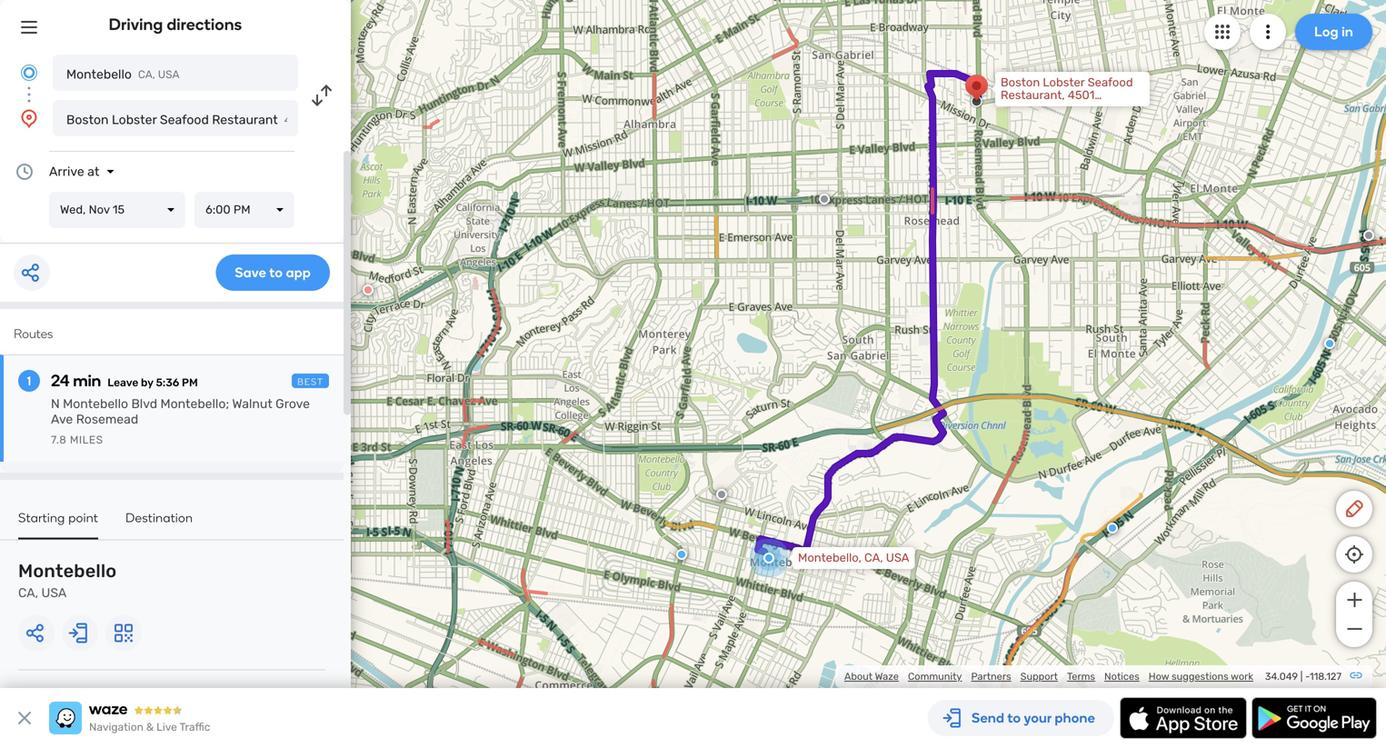 Task type: locate. For each thing, give the bounding box(es) containing it.
destination
[[126, 510, 193, 526]]

34.049
[[1266, 671, 1298, 683]]

1 horizontal spatial pm
[[234, 203, 251, 217]]

1
[[27, 373, 31, 389]]

community link
[[908, 671, 962, 683]]

pm
[[234, 203, 251, 217], [182, 376, 198, 389]]

by
[[141, 376, 153, 389]]

2 horizontal spatial ca,
[[865, 551, 883, 565]]

ca,
[[138, 68, 155, 81], [865, 551, 883, 565], [18, 586, 38, 601]]

partners link
[[972, 671, 1012, 683]]

leave
[[108, 376, 138, 389]]

0 horizontal spatial police image
[[677, 549, 687, 560]]

police image
[[1325, 338, 1336, 349]]

usa up boston lobster seafood restaurant button
[[158, 68, 180, 81]]

ca, up lobster
[[138, 68, 155, 81]]

0 horizontal spatial pm
[[182, 376, 198, 389]]

min
[[73, 371, 101, 391]]

montebello ca, usa
[[66, 67, 180, 82], [18, 561, 117, 601]]

0 horizontal spatial usa
[[41, 586, 67, 601]]

6:00 pm list box
[[195, 192, 295, 228]]

montebello
[[66, 67, 132, 82], [63, 396, 128, 411], [18, 561, 117, 582]]

partners
[[972, 671, 1012, 683]]

1 vertical spatial montebello
[[63, 396, 128, 411]]

pm up montebello;
[[182, 376, 198, 389]]

boston
[[66, 112, 109, 127]]

seafood
[[160, 112, 209, 127]]

1 horizontal spatial ca,
[[138, 68, 155, 81]]

34.049 | -118.127
[[1266, 671, 1342, 683]]

0 vertical spatial police image
[[1108, 523, 1118, 534]]

usa right montebello,
[[886, 551, 910, 565]]

accident image
[[819, 194, 830, 205], [1364, 230, 1375, 241]]

community
[[908, 671, 962, 683]]

montebello ca, usa down starting point button
[[18, 561, 117, 601]]

ca, down starting point button
[[18, 586, 38, 601]]

montebello ca, usa up lobster
[[66, 67, 180, 82]]

support link
[[1021, 671, 1058, 683]]

work
[[1231, 671, 1254, 683]]

zoom in image
[[1344, 589, 1366, 611]]

location image
[[18, 107, 40, 129]]

navigation & live traffic
[[89, 721, 210, 734]]

-
[[1306, 671, 1310, 683]]

montebello inside the 'n montebello blvd montebello; walnut grove ave rosemead 7.8 miles'
[[63, 396, 128, 411]]

wed, nov 15
[[60, 203, 125, 217]]

0 horizontal spatial ca,
[[18, 586, 38, 601]]

driving directions
[[109, 15, 242, 34]]

24 min leave by 5:36 pm
[[51, 371, 198, 391]]

usa down starting point button
[[41, 586, 67, 601]]

police image
[[1108, 523, 1118, 534], [677, 549, 687, 560]]

montebello;
[[160, 396, 229, 411]]

ca, right montebello,
[[865, 551, 883, 565]]

6:00
[[206, 203, 231, 217]]

5:36
[[156, 376, 179, 389]]

15
[[113, 203, 125, 217]]

montebello, ca, usa
[[798, 551, 910, 565]]

arrive
[[49, 164, 84, 179]]

destination button
[[126, 510, 193, 538]]

ave
[[51, 412, 73, 427]]

blvd
[[131, 396, 157, 411]]

about
[[845, 671, 873, 683]]

1 vertical spatial pm
[[182, 376, 198, 389]]

0 vertical spatial montebello
[[66, 67, 132, 82]]

1 vertical spatial usa
[[886, 551, 910, 565]]

montebello down starting point button
[[18, 561, 117, 582]]

montebello up rosemead on the left of page
[[63, 396, 128, 411]]

2 vertical spatial ca,
[[18, 586, 38, 601]]

nov
[[89, 203, 110, 217]]

pm right 6:00 at the top of page
[[234, 203, 251, 217]]

starting point button
[[18, 510, 98, 540]]

pencil image
[[1344, 498, 1366, 520]]

how
[[1149, 671, 1170, 683]]

6:00 pm
[[206, 203, 251, 217]]

2 vertical spatial usa
[[41, 586, 67, 601]]

0 vertical spatial pm
[[234, 203, 251, 217]]

boston lobster seafood restaurant
[[66, 112, 278, 127]]

1 horizontal spatial usa
[[158, 68, 180, 81]]

traffic
[[180, 721, 210, 734]]

directions
[[167, 15, 242, 34]]

walnut
[[232, 396, 273, 411]]

0 vertical spatial ca,
[[138, 68, 155, 81]]

1 horizontal spatial accident image
[[1364, 230, 1375, 241]]

1 vertical spatial ca,
[[865, 551, 883, 565]]

0 horizontal spatial accident image
[[819, 194, 830, 205]]

0 vertical spatial montebello ca, usa
[[66, 67, 180, 82]]

starting
[[18, 510, 65, 526]]

montebello up boston
[[66, 67, 132, 82]]

grove
[[276, 396, 310, 411]]

x image
[[14, 707, 35, 729]]

usa
[[158, 68, 180, 81], [886, 551, 910, 565], [41, 586, 67, 601]]

2 horizontal spatial usa
[[886, 551, 910, 565]]



Task type: vqa. For each thing, say whether or not it's contained in the screenshot.
second 0 from left
no



Task type: describe. For each thing, give the bounding box(es) containing it.
zoom out image
[[1344, 618, 1366, 640]]

&
[[146, 721, 154, 734]]

miles
[[70, 434, 103, 446]]

how suggestions work link
[[1149, 671, 1254, 683]]

pm inside 24 min leave by 5:36 pm
[[182, 376, 198, 389]]

road closed image
[[363, 285, 374, 296]]

0 vertical spatial usa
[[158, 68, 180, 81]]

pm inside list box
[[234, 203, 251, 217]]

2 vertical spatial montebello
[[18, 561, 117, 582]]

accident image
[[717, 489, 727, 500]]

restaurant
[[212, 112, 278, 127]]

montebello,
[[798, 551, 862, 565]]

0 vertical spatial accident image
[[819, 194, 830, 205]]

|
[[1301, 671, 1303, 683]]

wed,
[[60, 203, 86, 217]]

terms
[[1068, 671, 1096, 683]]

starting point
[[18, 510, 98, 526]]

live
[[156, 721, 177, 734]]

terms link
[[1068, 671, 1096, 683]]

7.8
[[51, 434, 67, 446]]

n montebello blvd montebello; walnut grove ave rosemead 7.8 miles
[[51, 396, 310, 446]]

link image
[[1349, 668, 1364, 683]]

1 vertical spatial accident image
[[1364, 230, 1375, 241]]

about waze link
[[845, 671, 899, 683]]

boston lobster seafood restaurant button
[[53, 100, 298, 136]]

notices
[[1105, 671, 1140, 683]]

best
[[297, 376, 324, 387]]

current location image
[[18, 62, 40, 84]]

n
[[51, 396, 60, 411]]

routes
[[14, 326, 53, 341]]

at
[[87, 164, 99, 179]]

24
[[51, 371, 70, 391]]

driving
[[109, 15, 163, 34]]

118.127
[[1310, 671, 1342, 683]]

navigation
[[89, 721, 144, 734]]

1 vertical spatial montebello ca, usa
[[18, 561, 117, 601]]

1 vertical spatial police image
[[677, 549, 687, 560]]

1 horizontal spatial police image
[[1108, 523, 1118, 534]]

point
[[68, 510, 98, 526]]

arrive at
[[49, 164, 99, 179]]

about waze community partners support terms notices how suggestions work
[[845, 671, 1254, 683]]

notices link
[[1105, 671, 1140, 683]]

rosemead
[[76, 412, 138, 427]]

suggestions
[[1172, 671, 1229, 683]]

clock image
[[14, 161, 35, 183]]

lobster
[[112, 112, 157, 127]]

wed, nov 15 list box
[[49, 192, 185, 228]]

support
[[1021, 671, 1058, 683]]

waze
[[875, 671, 899, 683]]



